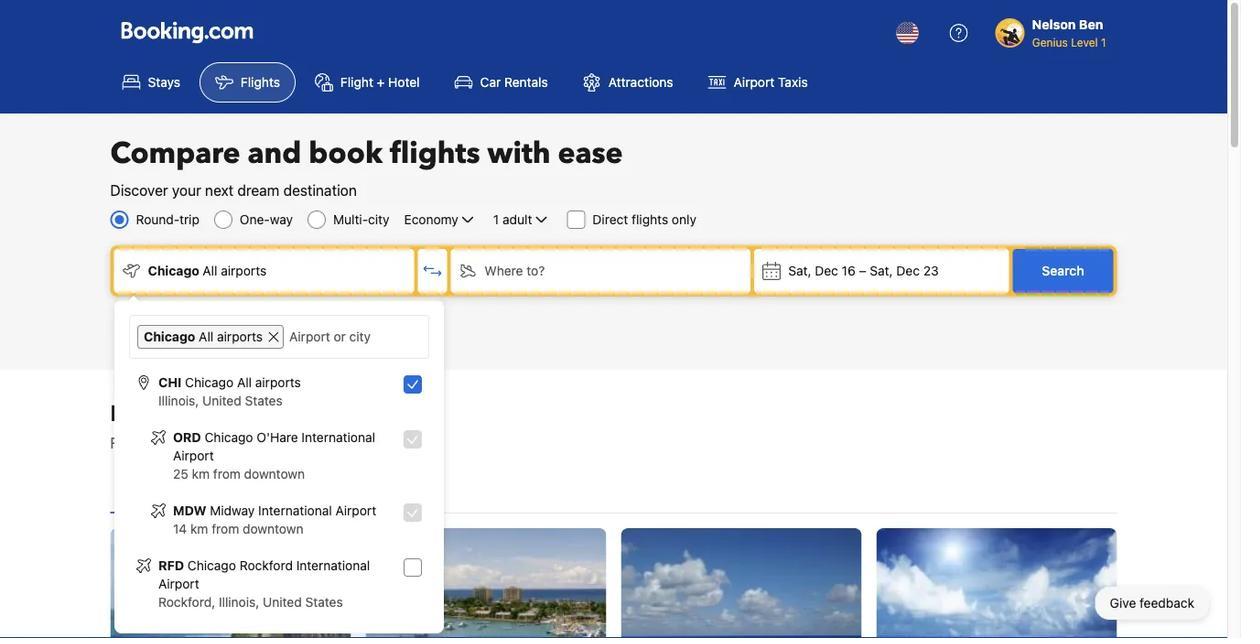 Task type: vqa. For each thing, say whether or not it's contained in the screenshot.
site. to the bottom
no



Task type: describe. For each thing, give the bounding box(es) containing it.
charlotte to montego bay image
[[366, 528, 607, 638]]

flight + hotel link
[[299, 62, 435, 103]]

give feedback button
[[1096, 587, 1209, 620]]

flight + hotel
[[341, 75, 420, 90]]

2 dec from the left
[[897, 263, 920, 278]]

0 vertical spatial from
[[213, 466, 241, 482]]

charlotte to punta cana image
[[877, 528, 1117, 638]]

domestic
[[202, 434, 263, 452]]

airport taxis link
[[693, 62, 824, 103]]

0 vertical spatial downtown
[[244, 466, 305, 482]]

give
[[1110, 596, 1136, 611]]

0 vertical spatial airports
[[221, 263, 267, 278]]

domestic
[[228, 481, 284, 496]]

from inside mdw midway international airport 14 km from downtown
[[212, 521, 239, 536]]

1 vertical spatial chicago all airports
[[144, 329, 263, 344]]

compare
[[110, 134, 240, 173]]

trip
[[180, 212, 199, 227]]

flight
[[341, 75, 373, 90]]

chicago inside chi chicago all airports illinois, united states
[[185, 375, 234, 390]]

mdw
[[173, 503, 206, 518]]

airport for mdw midway international airport 14 km from downtown
[[336, 503, 376, 518]]

adult
[[503, 212, 532, 227]]

ease
[[558, 134, 623, 173]]

flights link
[[200, 62, 296, 103]]

international
[[296, 434, 378, 452]]

sat, dec 16 – sat, dec 23 button
[[755, 249, 1009, 293]]

1 adult
[[493, 212, 532, 227]]

stays
[[148, 75, 180, 90]]

25
[[173, 466, 188, 482]]

ben
[[1079, 17, 1104, 32]]

only
[[672, 212, 697, 227]]

airport taxis
[[734, 75, 808, 90]]

deals
[[143, 434, 178, 452]]

2 sat, from the left
[[870, 263, 893, 278]]

international inside international button
[[125, 481, 199, 496]]

airport for chicago rockford international airport
[[158, 576, 199, 591]]

1 vertical spatial united
[[263, 595, 302, 610]]

1 horizontal spatial illinois,
[[219, 595, 259, 610]]

and inside compare and book flights with ease discover your next dream destination
[[248, 134, 302, 173]]

ord
[[173, 430, 201, 445]]

chicago o'hare international airport
[[173, 430, 375, 463]]

on
[[182, 434, 198, 452]]

rockford,
[[158, 595, 215, 610]]

rockford
[[240, 558, 293, 573]]

0 vertical spatial km
[[192, 466, 210, 482]]

+
[[377, 75, 385, 90]]

nelson ben genius level 1
[[1032, 17, 1106, 49]]

nelson
[[1032, 17, 1076, 32]]

airport left the taxis
[[734, 75, 775, 90]]

25 km from downtown
[[173, 466, 305, 482]]

direct
[[593, 212, 628, 227]]

Airport or city text field
[[288, 325, 421, 349]]

you
[[325, 399, 364, 429]]

flights right international
[[382, 434, 423, 452]]

o'hare
[[257, 430, 298, 445]]

1 vertical spatial airports
[[217, 329, 263, 344]]

chicago rockford international airport
[[158, 558, 370, 591]]

1 sat, from the left
[[788, 263, 812, 278]]

round-trip
[[136, 212, 199, 227]]

next
[[205, 182, 234, 199]]

near
[[271, 399, 319, 429]]

0 vertical spatial chicago all airports
[[148, 263, 267, 278]]

one-way
[[240, 212, 293, 227]]

mdw midway international airport 14 km from downtown
[[173, 503, 376, 536]]

chicago inside chicago rockford international airport
[[188, 558, 236, 573]]

chicago down round-trip
[[148, 263, 199, 278]]

attractions
[[609, 75, 673, 90]]

level
[[1071, 36, 1098, 49]]

–
[[859, 263, 867, 278]]

states inside chi chicago all airports illinois, united states
[[245, 393, 283, 408]]

chicago inside chicago o'hare international airport
[[205, 430, 253, 445]]

destination
[[283, 182, 357, 199]]

where to? button
[[451, 249, 751, 293]]

book
[[309, 134, 383, 173]]

united inside chi chicago all airports illinois, united states
[[202, 393, 241, 408]]

sat, dec 16 – sat, dec 23
[[788, 263, 939, 278]]

all inside chi chicago all airports illinois, united states
[[237, 375, 252, 390]]

international for midway
[[258, 503, 332, 518]]

to?
[[527, 263, 545, 278]]

chicago up chi
[[144, 329, 195, 344]]

compare and book flights with ease discover your next dream destination
[[110, 134, 623, 199]]

1 dec from the left
[[815, 263, 838, 278]]

14
[[173, 521, 187, 536]]

find
[[110, 434, 139, 452]]



Task type: locate. For each thing, give the bounding box(es) containing it.
0 horizontal spatial states
[[245, 393, 283, 408]]

taxis
[[778, 75, 808, 90]]

press enter to select airport, and then press spacebar to add another airport element
[[129, 366, 429, 619]]

your
[[172, 182, 201, 199]]

airports up near
[[255, 375, 301, 390]]

0 horizontal spatial illinois,
[[158, 393, 199, 408]]

airport for chicago o'hare international airport
[[173, 448, 214, 463]]

airports up chi chicago all airports illinois, united states
[[217, 329, 263, 344]]

airport
[[734, 75, 775, 90], [173, 448, 214, 463], [336, 503, 376, 518], [158, 576, 199, 591]]

0 vertical spatial and
[[248, 134, 302, 173]]

rentals
[[504, 75, 548, 90]]

car
[[480, 75, 501, 90]]

where
[[485, 263, 523, 278]]

tab list
[[110, 465, 1117, 515]]

genius
[[1032, 36, 1068, 49]]

rockford, illinois, united states
[[158, 595, 343, 610]]

2 vertical spatial all
[[237, 375, 252, 390]]

international up mdw
[[125, 481, 199, 496]]

illinois, down chicago rockford international airport
[[219, 595, 259, 610]]

chicago all airports down trip
[[148, 263, 267, 278]]

with
[[488, 134, 551, 173]]

international
[[302, 430, 375, 445], [125, 481, 199, 496], [258, 503, 332, 518], [296, 558, 370, 573]]

international down 'you'
[[302, 430, 375, 445]]

feedback
[[1140, 596, 1195, 611]]

international inside mdw midway international airport 14 km from downtown
[[258, 503, 332, 518]]

international for rockford
[[296, 558, 370, 573]]

economy
[[404, 212, 459, 227]]

charlotte to cancún image
[[621, 528, 862, 638]]

airport inside mdw midway international airport 14 km from downtown
[[336, 503, 376, 518]]

international inside chicago rockford international airport
[[296, 558, 370, 573]]

airports inside chi chicago all airports illinois, united states
[[255, 375, 301, 390]]

1 horizontal spatial states
[[305, 595, 343, 610]]

round-
[[136, 212, 180, 227]]

airports down one- at the left top of page
[[221, 263, 267, 278]]

international for o'hare
[[302, 430, 375, 445]]

airport inside chicago o'hare international airport
[[173, 448, 214, 463]]

1 horizontal spatial dec
[[897, 263, 920, 278]]

1 right level on the right
[[1101, 36, 1106, 49]]

states
[[245, 393, 283, 408], [305, 595, 343, 610]]

and down near
[[267, 434, 292, 452]]

city
[[368, 212, 390, 227]]

downtown up rockford
[[243, 521, 303, 536]]

sat,
[[788, 263, 812, 278], [870, 263, 893, 278]]

and inside popular flights near you find deals on domestic and international flights
[[267, 434, 292, 452]]

attractions link
[[567, 62, 689, 103]]

0 horizontal spatial 1
[[493, 212, 499, 227]]

illinois, inside chi chicago all airports illinois, united states
[[158, 393, 199, 408]]

1 vertical spatial illinois,
[[219, 595, 259, 610]]

0 horizontal spatial sat,
[[788, 263, 812, 278]]

illinois,
[[158, 393, 199, 408], [219, 595, 259, 610]]

airports
[[221, 263, 267, 278], [217, 329, 263, 344], [255, 375, 301, 390]]

flights
[[390, 134, 480, 173], [632, 212, 668, 227], [198, 399, 266, 429], [382, 434, 423, 452]]

multi-city
[[333, 212, 390, 227]]

chicago
[[148, 263, 199, 278], [144, 329, 195, 344], [185, 375, 234, 390], [205, 430, 253, 445], [188, 558, 236, 573]]

16
[[842, 263, 856, 278]]

1 horizontal spatial united
[[263, 595, 302, 610]]

chicago right rfd
[[188, 558, 236, 573]]

km right 25
[[192, 466, 210, 482]]

stays link
[[107, 62, 196, 103]]

search button
[[1013, 249, 1114, 293]]

car rentals
[[480, 75, 548, 90]]

popular flights near you find deals on domestic and international flights
[[110, 399, 423, 452]]

airport inside chicago rockford international airport
[[158, 576, 199, 591]]

charlotte to san juan image
[[110, 528, 351, 638]]

chi chicago all airports illinois, united states
[[158, 375, 301, 408]]

from down domestic
[[213, 466, 241, 482]]

dec left 23
[[897, 263, 920, 278]]

0 horizontal spatial united
[[202, 393, 241, 408]]

airport down international
[[336, 503, 376, 518]]

illinois, down chi
[[158, 393, 199, 408]]

way
[[270, 212, 293, 227]]

where to?
[[485, 263, 545, 278]]

states up o'hare
[[245, 393, 283, 408]]

popular
[[110, 399, 193, 429]]

airport down rfd
[[158, 576, 199, 591]]

from down midway
[[212, 521, 239, 536]]

1 horizontal spatial sat,
[[870, 263, 893, 278]]

midway
[[210, 503, 255, 518]]

flights inside compare and book flights with ease discover your next dream destination
[[390, 134, 480, 173]]

0 horizontal spatial dec
[[815, 263, 838, 278]]

chicago up 25 km from downtown
[[205, 430, 253, 445]]

1 vertical spatial km
[[190, 521, 208, 536]]

1 vertical spatial 1
[[493, 212, 499, 227]]

united
[[202, 393, 241, 408], [263, 595, 302, 610]]

downtown down chicago o'hare international airport
[[244, 466, 305, 482]]

chicago all airports
[[148, 263, 267, 278], [144, 329, 263, 344]]

chi
[[158, 375, 182, 390]]

united down chicago rockford international airport
[[263, 595, 302, 610]]

1 inside "1 adult" popup button
[[493, 212, 499, 227]]

km right 14
[[190, 521, 208, 536]]

23
[[923, 263, 939, 278]]

direct flights only
[[593, 212, 697, 227]]

dream
[[237, 182, 280, 199]]

0 vertical spatial states
[[245, 393, 283, 408]]

1 vertical spatial and
[[267, 434, 292, 452]]

0 vertical spatial all
[[203, 263, 217, 278]]

multi-
[[333, 212, 368, 227]]

sat, left the 16
[[788, 263, 812, 278]]

booking.com logo image
[[121, 22, 253, 43], [121, 22, 253, 43]]

flights
[[241, 75, 280, 90]]

dec
[[815, 263, 838, 278], [897, 263, 920, 278]]

car rentals link
[[439, 62, 564, 103]]

1 vertical spatial from
[[212, 521, 239, 536]]

2 vertical spatial airports
[[255, 375, 301, 390]]

tab list containing international
[[110, 465, 1117, 515]]

flights up domestic
[[198, 399, 266, 429]]

downtown inside mdw midway international airport 14 km from downtown
[[243, 521, 303, 536]]

united up domestic
[[202, 393, 241, 408]]

discover
[[110, 182, 168, 199]]

give feedback
[[1110, 596, 1195, 611]]

flights up economy
[[390, 134, 480, 173]]

chicago right chi
[[185, 375, 234, 390]]

1 vertical spatial all
[[199, 329, 214, 344]]

domestic button
[[213, 465, 299, 513]]

airport down ord
[[173, 448, 214, 463]]

international down "domestic"
[[258, 503, 332, 518]]

km inside mdw midway international airport 14 km from downtown
[[190, 521, 208, 536]]

hotel
[[388, 75, 420, 90]]

from
[[213, 466, 241, 482], [212, 521, 239, 536]]

search
[[1042, 263, 1084, 278]]

rfd
[[158, 558, 184, 573]]

international inside chicago o'hare international airport
[[302, 430, 375, 445]]

1 adult button
[[492, 209, 552, 231]]

0 vertical spatial illinois,
[[158, 393, 199, 408]]

1 left adult
[[493, 212, 499, 227]]

and up the dream
[[248, 134, 302, 173]]

sat, right –
[[870, 263, 893, 278]]

states down chicago rockford international airport
[[305, 595, 343, 610]]

1 vertical spatial downtown
[[243, 521, 303, 536]]

0 vertical spatial united
[[202, 393, 241, 408]]

1 inside nelson ben genius level 1
[[1101, 36, 1106, 49]]

one-
[[240, 212, 270, 227]]

dec left the 16
[[815, 263, 838, 278]]

1 vertical spatial states
[[305, 595, 343, 610]]

international right rockford
[[296, 558, 370, 573]]

0 vertical spatial 1
[[1101, 36, 1106, 49]]

flights left only
[[632, 212, 668, 227]]

km
[[192, 466, 210, 482], [190, 521, 208, 536]]

chicago all airports up chi
[[144, 329, 263, 344]]

all
[[203, 263, 217, 278], [199, 329, 214, 344], [237, 375, 252, 390]]

1 horizontal spatial 1
[[1101, 36, 1106, 49]]

international button
[[110, 465, 213, 513]]



